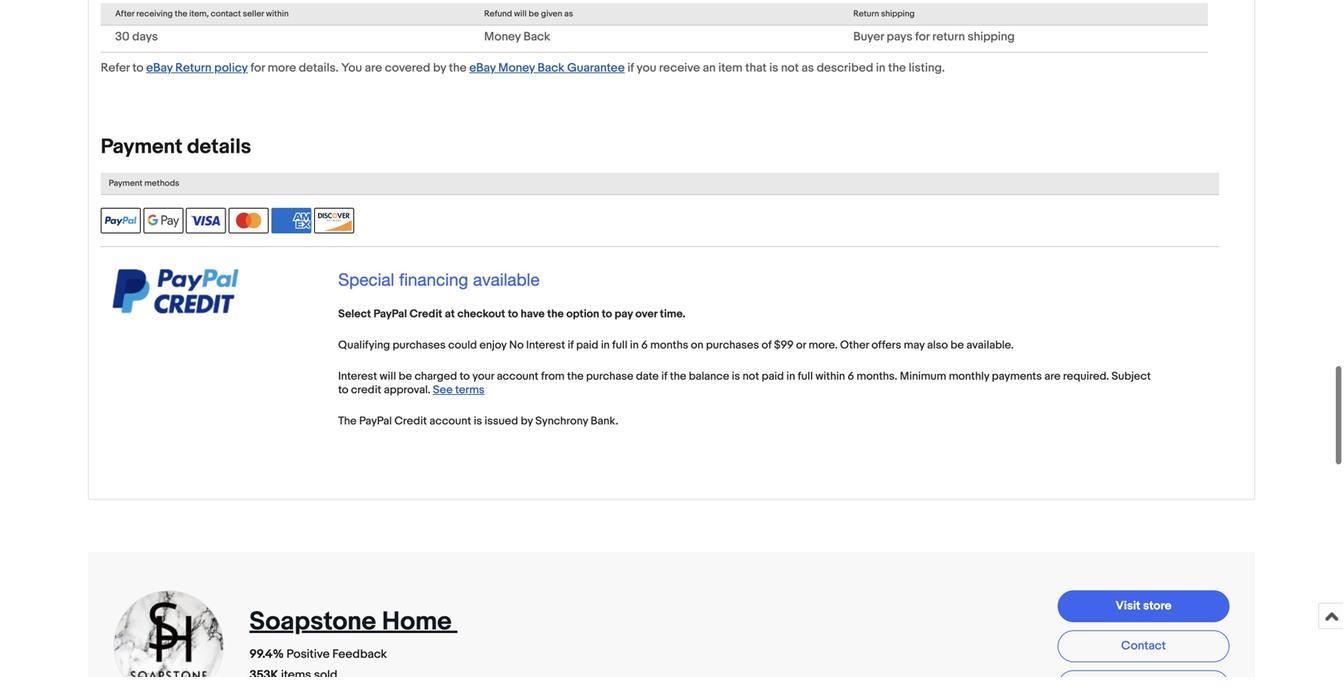 Task type: vqa. For each thing, say whether or not it's contained in the screenshot.
pay
yes



Task type: locate. For each thing, give the bounding box(es) containing it.
in inside interest will be charged to your account from the purchase date if the balance is not paid in full within 6 months. minimum monthly payments are required. subject to credit approval.
[[787, 370, 796, 383]]

in down $99
[[787, 370, 796, 383]]

if left you
[[628, 61, 634, 75]]

ebay down days
[[146, 61, 173, 75]]

0 vertical spatial 6
[[642, 339, 648, 352]]

full down pay
[[612, 339, 628, 352]]

1 horizontal spatial by
[[521, 415, 533, 428]]

within right seller
[[266, 9, 289, 19]]

if down option
[[568, 339, 574, 352]]

select paypal credit at checkout to have the option to pay over time.
[[338, 307, 686, 321]]

1 horizontal spatial return
[[854, 9, 879, 19]]

1 horizontal spatial be
[[529, 9, 539, 19]]

is inside interest will be charged to your account from the purchase date if the balance is not paid in full within 6 months. minimum monthly payments are required. subject to credit approval.
[[732, 370, 740, 383]]

1 vertical spatial 6
[[848, 370, 854, 383]]

see terms link
[[433, 383, 485, 397]]

1 horizontal spatial are
[[1045, 370, 1061, 383]]

1 horizontal spatial purchases
[[706, 339, 759, 352]]

the left the listing.
[[888, 61, 906, 75]]

payment left methods
[[109, 178, 143, 189]]

an
[[703, 61, 716, 75]]

see
[[433, 383, 453, 397]]

0 horizontal spatial are
[[365, 61, 382, 75]]

is left "issued" on the bottom
[[474, 415, 482, 428]]

0 horizontal spatial as
[[564, 9, 573, 19]]

the
[[338, 415, 357, 428]]

0 vertical spatial for
[[916, 30, 930, 44]]

in
[[876, 61, 886, 75], [601, 339, 610, 352], [630, 339, 639, 352], [787, 370, 796, 383]]

will down qualifying
[[380, 370, 396, 383]]

minimum
[[900, 370, 947, 383]]

1 horizontal spatial as
[[802, 61, 814, 75]]

account down no
[[497, 370, 539, 383]]

issued
[[485, 415, 518, 428]]

0 vertical spatial will
[[514, 9, 527, 19]]

are right you
[[365, 61, 382, 75]]

1 vertical spatial payment
[[109, 178, 143, 189]]

1 vertical spatial paid
[[762, 370, 784, 383]]

1 vertical spatial not
[[743, 370, 759, 383]]

refer to ebay return policy for more details. you are covered by the ebay money back guarantee if you receive an item that is not as described in the listing.
[[101, 61, 945, 75]]

be for interest will be charged to your account from the purchase date if the balance is not paid in full within 6 months. minimum monthly payments are required. subject to credit approval.
[[399, 370, 412, 383]]

bank.
[[591, 415, 619, 428]]

0 horizontal spatial be
[[399, 370, 412, 383]]

be
[[529, 9, 539, 19], [951, 339, 964, 352], [399, 370, 412, 383]]

1 horizontal spatial shipping
[[968, 30, 1015, 44]]

2 ebay from the left
[[469, 61, 496, 75]]

for right pays
[[916, 30, 930, 44]]

credit for at
[[410, 307, 442, 321]]

you
[[637, 61, 657, 75]]

1 vertical spatial credit
[[395, 415, 427, 428]]

be left given
[[529, 9, 539, 19]]

be left charged at the bottom left
[[399, 370, 412, 383]]

0 horizontal spatial within
[[266, 9, 289, 19]]

on
[[691, 339, 704, 352]]

paypal right the
[[359, 415, 392, 428]]

in down pay
[[630, 339, 639, 352]]

0 vertical spatial not
[[781, 61, 799, 75]]

0 vertical spatial credit
[[410, 307, 442, 321]]

2 vertical spatial is
[[474, 415, 482, 428]]

discover image
[[314, 208, 354, 233]]

full inside interest will be charged to your account from the purchase date if the balance is not paid in full within 6 months. minimum monthly payments are required. subject to credit approval.
[[798, 370, 813, 383]]

money down refund
[[484, 30, 521, 44]]

for left more
[[251, 61, 265, 75]]

account inside interest will be charged to your account from the purchase date if the balance is not paid in full within 6 months. minimum monthly payments are required. subject to credit approval.
[[497, 370, 539, 383]]

shipping
[[881, 9, 915, 19], [968, 30, 1015, 44]]

visit store link
[[1058, 591, 1230, 623]]

qualifying
[[338, 339, 390, 352]]

to
[[132, 61, 144, 75], [508, 307, 518, 321], [602, 307, 612, 321], [460, 370, 470, 383], [338, 383, 349, 397]]

by right the covered
[[433, 61, 446, 75]]

0 horizontal spatial return
[[175, 61, 212, 75]]

not inside interest will be charged to your account from the purchase date if the balance is not paid in full within 6 months. minimum monthly payments are required. subject to credit approval.
[[743, 370, 759, 383]]

0 horizontal spatial interest
[[338, 370, 377, 383]]

0 horizontal spatial paid
[[576, 339, 599, 352]]

0 vertical spatial if
[[628, 61, 634, 75]]

1 vertical spatial is
[[732, 370, 740, 383]]

time.
[[660, 307, 686, 321]]

interest down qualifying
[[338, 370, 377, 383]]

is
[[770, 61, 779, 75], [732, 370, 740, 383], [474, 415, 482, 428]]

0 horizontal spatial ebay
[[146, 61, 173, 75]]

1 vertical spatial as
[[802, 61, 814, 75]]

purchases left of
[[706, 339, 759, 352]]

within
[[266, 9, 289, 19], [816, 370, 845, 383]]

paypal
[[374, 307, 407, 321], [359, 415, 392, 428]]

0 horizontal spatial 6
[[642, 339, 648, 352]]

paid
[[576, 339, 599, 352], [762, 370, 784, 383]]

1 horizontal spatial account
[[497, 370, 539, 383]]

0 vertical spatial be
[[529, 9, 539, 19]]

months
[[651, 339, 689, 352]]

be right also
[[951, 339, 964, 352]]

paypal right select
[[374, 307, 407, 321]]

1 horizontal spatial will
[[514, 9, 527, 19]]

6 left 'months'
[[642, 339, 648, 352]]

0 horizontal spatial purchases
[[393, 339, 446, 352]]

0 horizontal spatial if
[[568, 339, 574, 352]]

balance
[[689, 370, 730, 383]]

is right that
[[770, 61, 779, 75]]

1 vertical spatial paypal
[[359, 415, 392, 428]]

contact
[[1122, 639, 1166, 653]]

0 horizontal spatial not
[[743, 370, 759, 383]]

1 vertical spatial for
[[251, 61, 265, 75]]

0 horizontal spatial shipping
[[881, 9, 915, 19]]

to left the have
[[508, 307, 518, 321]]

back down refund will be given as
[[524, 30, 551, 44]]

contact
[[211, 9, 241, 19]]

1 horizontal spatial ebay
[[469, 61, 496, 75]]

0 vertical spatial paid
[[576, 339, 599, 352]]

receiving
[[136, 9, 173, 19]]

visit store
[[1116, 599, 1172, 613]]

purchases up charged at the bottom left
[[393, 339, 446, 352]]

see terms
[[433, 383, 485, 397]]

1 horizontal spatial paid
[[762, 370, 784, 383]]

ebay
[[146, 61, 173, 75], [469, 61, 496, 75]]

0 horizontal spatial by
[[433, 61, 446, 75]]

approval.
[[384, 383, 431, 397]]

by right "issued" on the bottom
[[521, 415, 533, 428]]

if right "date" on the bottom of the page
[[662, 370, 668, 383]]

1 vertical spatial are
[[1045, 370, 1061, 383]]

1 horizontal spatial within
[[816, 370, 845, 383]]

if
[[628, 61, 634, 75], [568, 339, 574, 352], [662, 370, 668, 383]]

1 horizontal spatial 6
[[848, 370, 854, 383]]

buyer
[[854, 30, 884, 44]]

will inside interest will be charged to your account from the purchase date if the balance is not paid in full within 6 months. minimum monthly payments are required. subject to credit approval.
[[380, 370, 396, 383]]

0 horizontal spatial is
[[474, 415, 482, 428]]

payment up payment methods
[[101, 135, 183, 159]]

google pay image
[[143, 208, 183, 233]]

1 vertical spatial shipping
[[968, 30, 1015, 44]]

full down or
[[798, 370, 813, 383]]

shipping right return
[[968, 30, 1015, 44]]

0 horizontal spatial full
[[612, 339, 628, 352]]

0 vertical spatial paypal
[[374, 307, 407, 321]]

visit
[[1116, 599, 1141, 613]]

is right balance
[[732, 370, 740, 383]]

not
[[781, 61, 799, 75], [743, 370, 759, 383]]

as right given
[[564, 9, 573, 19]]

0 vertical spatial within
[[266, 9, 289, 19]]

not right that
[[781, 61, 799, 75]]

return left "policy"
[[175, 61, 212, 75]]

0 vertical spatial back
[[524, 30, 551, 44]]

money down money back
[[499, 61, 535, 75]]

payment
[[101, 135, 183, 159], [109, 178, 143, 189]]

for
[[916, 30, 930, 44], [251, 61, 265, 75]]

qualifying purchases could enjoy no interest if paid in full in 6 months on purchases of $99 or more. other offers may also be available.
[[338, 339, 1014, 352]]

1 horizontal spatial full
[[798, 370, 813, 383]]

1 vertical spatial full
[[798, 370, 813, 383]]

1 vertical spatial interest
[[338, 370, 377, 383]]

1 horizontal spatial for
[[916, 30, 930, 44]]

receive
[[659, 61, 700, 75]]

money
[[484, 30, 521, 44], [499, 61, 535, 75]]

back left guarantee
[[538, 61, 565, 75]]

credit down approval. at the left
[[395, 415, 427, 428]]

interest right no
[[526, 339, 565, 352]]

within inside interest will be charged to your account from the purchase date if the balance is not paid in full within 6 months. minimum monthly payments are required. subject to credit approval.
[[816, 370, 845, 383]]

as left described
[[802, 61, 814, 75]]

1 horizontal spatial interest
[[526, 339, 565, 352]]

2 vertical spatial be
[[399, 370, 412, 383]]

shipping up pays
[[881, 9, 915, 19]]

0 horizontal spatial will
[[380, 370, 396, 383]]

account down see
[[430, 415, 471, 428]]

will
[[514, 9, 527, 19], [380, 370, 396, 383]]

pays
[[887, 30, 913, 44]]

0 vertical spatial by
[[433, 61, 446, 75]]

no
[[509, 339, 524, 352]]

0 vertical spatial payment
[[101, 135, 183, 159]]

return shipping
[[854, 9, 915, 19]]

be inside interest will be charged to your account from the purchase date if the balance is not paid in full within 6 months. minimum monthly payments are required. subject to credit approval.
[[399, 370, 412, 383]]

will right refund
[[514, 9, 527, 19]]

full
[[612, 339, 628, 352], [798, 370, 813, 383]]

payment for payment methods
[[109, 178, 143, 189]]

0 vertical spatial account
[[497, 370, 539, 383]]

the
[[175, 9, 187, 19], [449, 61, 467, 75], [888, 61, 906, 75], [547, 307, 564, 321], [567, 370, 584, 383], [670, 370, 687, 383]]

2 vertical spatial if
[[662, 370, 668, 383]]

the left the item,
[[175, 9, 187, 19]]

money back
[[484, 30, 551, 44]]

6 left months.
[[848, 370, 854, 383]]

0 vertical spatial return
[[854, 9, 879, 19]]

2 horizontal spatial is
[[770, 61, 779, 75]]

paid inside interest will be charged to your account from the purchase date if the balance is not paid in full within 6 months. minimum monthly payments are required. subject to credit approval.
[[762, 370, 784, 383]]

paid down of
[[762, 370, 784, 383]]

0 vertical spatial money
[[484, 30, 521, 44]]

within down "more."
[[816, 370, 845, 383]]

pay
[[615, 307, 633, 321]]

paid down option
[[576, 339, 599, 352]]

soapstone
[[250, 607, 376, 638]]

credit left at
[[410, 307, 442, 321]]

2 horizontal spatial if
[[662, 370, 668, 383]]

1 vertical spatial will
[[380, 370, 396, 383]]

after receiving the item, contact seller within
[[115, 9, 289, 19]]

purchases
[[393, 339, 446, 352], [706, 339, 759, 352]]

policy
[[214, 61, 248, 75]]

1 vertical spatial account
[[430, 415, 471, 428]]

2 horizontal spatial be
[[951, 339, 964, 352]]

interest
[[526, 339, 565, 352], [338, 370, 377, 383]]

payment details
[[101, 135, 251, 159]]

1 horizontal spatial is
[[732, 370, 740, 383]]

details
[[187, 135, 251, 159]]

0 vertical spatial are
[[365, 61, 382, 75]]

return up buyer
[[854, 9, 879, 19]]

not right balance
[[743, 370, 759, 383]]

ebay down money back
[[469, 61, 496, 75]]

return
[[854, 9, 879, 19], [175, 61, 212, 75]]

you
[[341, 61, 362, 75]]

special financing available
[[338, 269, 540, 289]]

paypal for the
[[359, 415, 392, 428]]

are inside interest will be charged to your account from the purchase date if the balance is not paid in full within 6 months. minimum monthly payments are required. subject to credit approval.
[[1045, 370, 1061, 383]]

paypal image
[[101, 208, 141, 233]]

are left required.
[[1045, 370, 1061, 383]]

1 vertical spatial within
[[816, 370, 845, 383]]

1 ebay from the left
[[146, 61, 173, 75]]

by
[[433, 61, 446, 75], [521, 415, 533, 428]]



Task type: describe. For each thing, give the bounding box(es) containing it.
could
[[448, 339, 477, 352]]

0 vertical spatial shipping
[[881, 9, 915, 19]]

to right refer
[[132, 61, 144, 75]]

guarantee
[[567, 61, 625, 75]]

0 vertical spatial interest
[[526, 339, 565, 352]]

the right "date" on the bottom of the page
[[670, 370, 687, 383]]

given
[[541, 9, 562, 19]]

home
[[382, 607, 452, 638]]

from
[[541, 370, 565, 383]]

1 vertical spatial by
[[521, 415, 533, 428]]

item
[[719, 61, 743, 75]]

offers
[[872, 339, 902, 352]]

1 horizontal spatial not
[[781, 61, 799, 75]]

purchase
[[586, 370, 634, 383]]

synchrony
[[535, 415, 588, 428]]

30
[[115, 30, 130, 44]]

the paypal credit account is issued by synchrony bank.
[[338, 415, 619, 428]]

select
[[338, 307, 371, 321]]

the right the covered
[[449, 61, 467, 75]]

available
[[473, 269, 540, 289]]

to left your
[[460, 370, 470, 383]]

payment methods
[[109, 178, 179, 189]]

the right the have
[[547, 307, 564, 321]]

0 horizontal spatial account
[[430, 415, 471, 428]]

refund
[[484, 9, 512, 19]]

master card image
[[229, 208, 269, 233]]

1 vertical spatial money
[[499, 61, 535, 75]]

30 days
[[115, 30, 158, 44]]

paypal for select
[[374, 307, 407, 321]]

99.4%
[[250, 647, 284, 662]]

interest will be charged to your account from the purchase date if the balance is not paid in full within 6 months. minimum monthly payments are required. subject to credit approval.
[[338, 370, 1151, 397]]

99.4% positive feedback
[[250, 647, 387, 662]]

or
[[796, 339, 806, 352]]

store
[[1144, 599, 1172, 613]]

will for interest
[[380, 370, 396, 383]]

item,
[[189, 9, 209, 19]]

payments
[[992, 370, 1042, 383]]

to left credit
[[338, 383, 349, 397]]

option
[[566, 307, 600, 321]]

subject
[[1112, 370, 1151, 383]]

also
[[927, 339, 948, 352]]

6 inside interest will be charged to your account from the purchase date if the balance is not paid in full within 6 months. minimum monthly payments are required. subject to credit approval.
[[848, 370, 854, 383]]

your
[[473, 370, 494, 383]]

ebay return policy link
[[146, 61, 248, 75]]

financing
[[399, 269, 468, 289]]

visa image
[[186, 208, 226, 233]]

0 vertical spatial as
[[564, 9, 573, 19]]

special
[[338, 269, 394, 289]]

methods
[[144, 178, 179, 189]]

seller
[[243, 9, 264, 19]]

more
[[268, 61, 296, 75]]

1 purchases from the left
[[393, 339, 446, 352]]

0 vertical spatial is
[[770, 61, 779, 75]]

months.
[[857, 370, 898, 383]]

$99
[[774, 339, 794, 352]]

may
[[904, 339, 925, 352]]

terms
[[455, 383, 485, 397]]

will for refund
[[514, 9, 527, 19]]

in down buyer
[[876, 61, 886, 75]]

available.
[[967, 339, 1014, 352]]

1 vertical spatial be
[[951, 339, 964, 352]]

over
[[636, 307, 658, 321]]

covered
[[385, 61, 431, 75]]

checkout
[[458, 307, 506, 321]]

described
[[817, 61, 874, 75]]

contact link
[[1058, 631, 1230, 662]]

have
[[521, 307, 545, 321]]

that
[[746, 61, 767, 75]]

1 vertical spatial back
[[538, 61, 565, 75]]

other
[[840, 339, 869, 352]]

enjoy
[[480, 339, 507, 352]]

2 purchases from the left
[[706, 339, 759, 352]]

be for refund will be given as
[[529, 9, 539, 19]]

1 vertical spatial return
[[175, 61, 212, 75]]

after
[[115, 9, 134, 19]]

credit for account
[[395, 415, 427, 428]]

days
[[132, 30, 158, 44]]

in up purchase
[[601, 339, 610, 352]]

date
[[636, 370, 659, 383]]

soapstone home link
[[250, 607, 458, 638]]

the right the from
[[567, 370, 584, 383]]

listing.
[[909, 61, 945, 75]]

to left pay
[[602, 307, 612, 321]]

1 horizontal spatial if
[[628, 61, 634, 75]]

buyer pays for return shipping
[[854, 30, 1015, 44]]

ebay money back guarantee link
[[469, 61, 625, 75]]

1 vertical spatial if
[[568, 339, 574, 352]]

credit
[[351, 383, 381, 397]]

refer
[[101, 61, 130, 75]]

required.
[[1063, 370, 1109, 383]]

return
[[933, 30, 965, 44]]

of
[[762, 339, 772, 352]]

monthly
[[949, 370, 990, 383]]

positive
[[287, 647, 330, 662]]

feedback
[[332, 647, 387, 662]]

american express image
[[271, 208, 311, 233]]

if inside interest will be charged to your account from the purchase date if the balance is not paid in full within 6 months. minimum monthly payments are required. subject to credit approval.
[[662, 370, 668, 383]]

details.
[[299, 61, 339, 75]]

payment for payment details
[[101, 135, 183, 159]]

soapstone home
[[250, 607, 452, 638]]

refund will be given as
[[484, 9, 573, 19]]

interest inside interest will be charged to your account from the purchase date if the balance is not paid in full within 6 months. minimum monthly payments are required. subject to credit approval.
[[338, 370, 377, 383]]

charged
[[415, 370, 457, 383]]

0 vertical spatial full
[[612, 339, 628, 352]]

soapstone home image
[[113, 590, 225, 677]]

0 horizontal spatial for
[[251, 61, 265, 75]]



